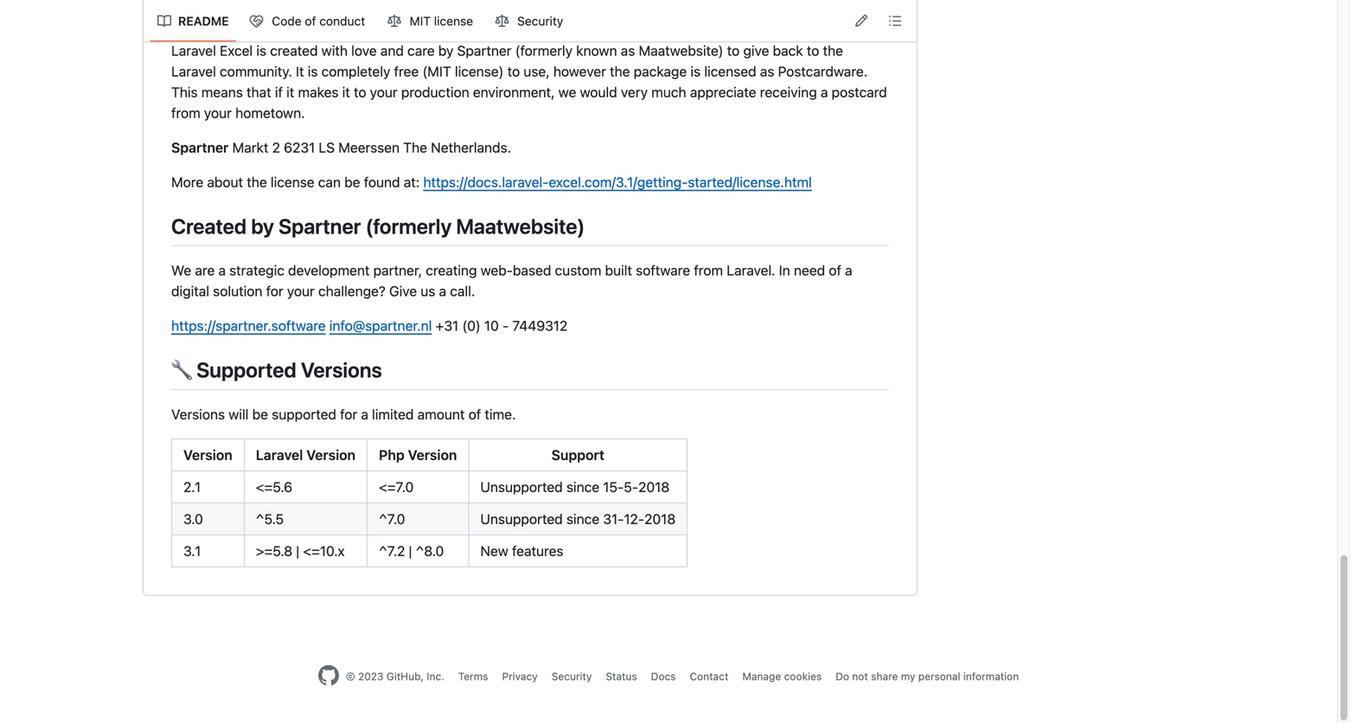 Task type: vqa. For each thing, say whether or not it's contained in the screenshot.


Task type: describe. For each thing, give the bounding box(es) containing it.
receiving
[[760, 84, 817, 100]]

2 vertical spatial the
[[247, 174, 267, 190]]

laravel.
[[727, 262, 775, 279]]

>=5.8
[[256, 542, 292, 559]]

time.
[[485, 406, 516, 422]]

since for 31-
[[566, 510, 599, 527]]

custom
[[555, 262, 601, 279]]

-
[[502, 317, 509, 334]]

versions will be supported for a limited amount of time.
[[171, 406, 516, 422]]

of inside we are a strategic development partner, creating web-based custom built software from laravel. in need of a digital solution for your challenge? give us a call.
[[829, 262, 841, 279]]

| for ^7.2
[[409, 542, 412, 559]]

to up licensed
[[727, 42, 740, 59]]

0 horizontal spatial maatwebsite)
[[456, 214, 585, 238]]

supported
[[196, 358, 296, 382]]

outline image
[[888, 14, 902, 28]]

use,
[[524, 63, 550, 79]]

🔧 supported versions
[[171, 358, 382, 382]]

package
[[634, 63, 687, 79]]

in
[[779, 262, 790, 279]]

manage cookies button
[[742, 668, 822, 684]]

^5.5
[[256, 510, 284, 527]]

manage
[[742, 670, 781, 682]]

1 horizontal spatial versions
[[301, 358, 382, 382]]

much
[[651, 84, 686, 100]]

0 horizontal spatial your
[[204, 105, 232, 121]]

features
[[512, 542, 563, 559]]

1 vertical spatial spartner
[[171, 139, 229, 156]]

my
[[901, 670, 915, 682]]

and
[[380, 42, 404, 59]]

laravel excel is created with love and care by spartner (formerly known as maatwebsite) to give back to the laravel community. it is completely free (mit license) to use, however the package is licensed as postcardware. this means that if it makes it to your production environment, we would very much appreciate receiving a postcard from your hometown.
[[171, 42, 887, 121]]

created
[[270, 42, 318, 59]]

code
[[272, 14, 302, 28]]

1 horizontal spatial the
[[610, 63, 630, 79]]

^7.2 | ^8.0
[[379, 542, 444, 559]]

mit license
[[410, 14, 473, 28]]

of inside list
[[305, 14, 316, 28]]

unsupported since 31-12-2018
[[480, 510, 676, 527]]

conduct
[[319, 14, 365, 28]]

2 horizontal spatial is
[[691, 63, 701, 79]]

we
[[171, 262, 191, 279]]

1 vertical spatial be
[[252, 406, 268, 422]]

a left limited
[[361, 406, 368, 422]]

new
[[480, 542, 508, 559]]

more about the license can be found at: https://docs.laravel-excel.com/3.1/getting-started/license.html
[[171, 174, 812, 190]]

your inside we are a strategic development partner, creating web-based custom built software from laravel. in need of a digital solution for your challenge? give us a call.
[[287, 283, 315, 299]]

0 horizontal spatial as
[[621, 42, 635, 59]]

creating
[[426, 262, 477, 279]]

found
[[364, 174, 400, 190]]

known
[[576, 42, 617, 59]]

new features
[[480, 542, 563, 559]]

1 horizontal spatial license
[[434, 14, 473, 28]]

readme link
[[150, 7, 236, 35]]

0 vertical spatial be
[[344, 174, 360, 190]]

do
[[836, 670, 849, 682]]

can
[[318, 174, 341, 190]]

from inside the laravel excel is created with love and care by spartner (formerly known as maatwebsite) to give back to the laravel community. it is completely free (mit license) to use, however the package is licensed as postcardware. this means that if it makes it to your production environment, we would very much appreciate receiving a postcard from your hometown.
[[171, 105, 200, 121]]

1 horizontal spatial for
[[340, 406, 357, 422]]

laravel for laravel version
[[256, 446, 303, 463]]

digital
[[171, 283, 209, 299]]

challenge?
[[318, 283, 386, 299]]

strategic
[[229, 262, 284, 279]]

book image
[[157, 14, 171, 28]]

will
[[229, 406, 249, 422]]

back
[[773, 42, 803, 59]]

info@spartner.nl
[[329, 317, 432, 334]]

info@spartner.nl link
[[329, 317, 432, 334]]

©
[[346, 670, 355, 682]]

us
[[421, 283, 435, 299]]

maatwebsite) inside the laravel excel is created with love and care by spartner (formerly known as maatwebsite) to give back to the laravel community. it is completely free (mit license) to use, however the package is licensed as postcardware. this means that if it makes it to your production environment, we would very much appreciate receiving a postcard from your hometown.
[[639, 42, 723, 59]]

software
[[636, 262, 690, 279]]

do not share my personal information button
[[836, 668, 1019, 684]]

31-
[[603, 510, 624, 527]]

law image
[[388, 14, 401, 28]]

to up environment,
[[507, 63, 520, 79]]

partner,
[[373, 262, 422, 279]]

licensed
[[704, 63, 756, 79]]

unsupported since 15-5-2018
[[480, 478, 670, 495]]

2023
[[358, 670, 384, 682]]

php
[[379, 446, 404, 463]]

unsupported for unsupported since 15-5-2018
[[480, 478, 563, 495]]

status
[[606, 670, 637, 682]]

production
[[401, 84, 469, 100]]

a right us
[[439, 283, 446, 299]]

php version
[[379, 446, 457, 463]]

meerssen
[[338, 139, 400, 156]]

3.1
[[183, 542, 201, 559]]

this
[[171, 84, 198, 100]]

to down completely
[[354, 84, 366, 100]]

terms
[[458, 670, 488, 682]]

it
[[296, 63, 304, 79]]

not
[[852, 670, 868, 682]]

(mit
[[422, 63, 451, 79]]

would
[[580, 84, 617, 100]]

a right are
[[218, 262, 226, 279]]

<=7.0
[[379, 478, 414, 495]]

docs
[[651, 670, 676, 682]]

created
[[171, 214, 247, 238]]

started/license.html
[[688, 174, 812, 190]]

https://spartner.software
[[171, 317, 326, 334]]

| for >=5.8
[[296, 542, 299, 559]]

0 horizontal spatial is
[[256, 42, 266, 59]]

2
[[272, 139, 280, 156]]

from inside we are a strategic development partner, creating web-based custom built software from laravel. in need of a digital solution for your challenge? give us a call.
[[694, 262, 723, 279]]

0 vertical spatial security link
[[488, 7, 571, 35]]

0 vertical spatial the
[[823, 42, 843, 59]]

0 vertical spatial security
[[517, 14, 563, 28]]

1 horizontal spatial of
[[468, 406, 481, 422]]

1 version from the left
[[183, 446, 232, 463]]

about
[[207, 174, 243, 190]]

are
[[195, 262, 215, 279]]

netherlands.
[[431, 139, 511, 156]]

© 2023 github, inc.
[[346, 670, 444, 682]]

cookies
[[784, 670, 822, 682]]



Task type: locate. For each thing, give the bounding box(es) containing it.
as down give
[[760, 63, 774, 79]]

2018 up the "12-" at left bottom
[[638, 478, 670, 495]]

do not share my personal information
[[836, 670, 1019, 682]]

versions
[[301, 358, 382, 382], [171, 406, 225, 422]]

list containing readme
[[150, 7, 571, 35]]

of right the code
[[305, 14, 316, 28]]

0 vertical spatial of
[[305, 14, 316, 28]]

hometown.
[[235, 105, 305, 121]]

version
[[183, 446, 232, 463], [306, 446, 356, 463], [408, 446, 457, 463]]

readme
[[178, 14, 229, 28]]

2 it from the left
[[342, 84, 350, 100]]

2 vertical spatial your
[[287, 283, 315, 299]]

maatwebsite) up package
[[639, 42, 723, 59]]

a right need
[[845, 262, 852, 279]]

1 | from the left
[[296, 542, 299, 559]]

call.
[[450, 283, 475, 299]]

1 vertical spatial your
[[204, 105, 232, 121]]

a down postcardware.
[[821, 84, 828, 100]]

appreciate
[[690, 84, 756, 100]]

(formerly up use,
[[515, 42, 573, 59]]

makes
[[298, 84, 339, 100]]

laravel down readme link
[[171, 42, 216, 59]]

as
[[621, 42, 635, 59], [760, 63, 774, 79]]

0 vertical spatial since
[[566, 478, 599, 495]]

security link left status link
[[552, 670, 592, 682]]

3.0
[[183, 510, 203, 527]]

https://spartner.software link
[[171, 317, 326, 334]]

care
[[407, 42, 435, 59]]

terms link
[[458, 670, 488, 682]]

your
[[370, 84, 398, 100], [204, 105, 232, 121], [287, 283, 315, 299]]

for left limited
[[340, 406, 357, 422]]

version right php
[[408, 446, 457, 463]]

0 horizontal spatial of
[[305, 14, 316, 28]]

by up (mit
[[438, 42, 454, 59]]

security left status link
[[552, 670, 592, 682]]

security link up use,
[[488, 7, 571, 35]]

1 vertical spatial versions
[[171, 406, 225, 422]]

status link
[[606, 670, 637, 682]]

10
[[484, 317, 499, 334]]

1 vertical spatial 2018
[[644, 510, 676, 527]]

1 horizontal spatial your
[[287, 283, 315, 299]]

markt
[[232, 139, 269, 156]]

1 vertical spatial from
[[694, 262, 723, 279]]

information
[[963, 670, 1019, 682]]

your down development
[[287, 283, 315, 299]]

we
[[558, 84, 576, 100]]

inc.
[[427, 670, 444, 682]]

0 vertical spatial maatwebsite)
[[639, 42, 723, 59]]

to up postcardware.
[[807, 42, 819, 59]]

completely
[[321, 63, 390, 79]]

by up strategic
[[251, 214, 274, 238]]

1 horizontal spatial spartner
[[279, 214, 361, 238]]

excel
[[220, 42, 253, 59]]

1_5nblgs68uarg0wxxejozdq image
[[171, 0, 889, 21]]

0 horizontal spatial it
[[286, 84, 294, 100]]

be right can
[[344, 174, 360, 190]]

(formerly inside the laravel excel is created with love and care by spartner (formerly known as maatwebsite) to give back to the laravel community. it is completely free (mit license) to use, however the package is licensed as postcardware. this means that if it makes it to your production environment, we would very much appreciate receiving a postcard from your hometown.
[[515, 42, 573, 59]]

1 horizontal spatial (formerly
[[515, 42, 573, 59]]

1 vertical spatial for
[[340, 406, 357, 422]]

version for laravel version
[[306, 446, 356, 463]]

2 horizontal spatial version
[[408, 446, 457, 463]]

version up 2.1
[[183, 446, 232, 463]]

2 horizontal spatial of
[[829, 262, 841, 279]]

1 vertical spatial security
[[552, 670, 592, 682]]

2018 for unsupported since 31-12-2018
[[644, 510, 676, 527]]

license
[[434, 14, 473, 28], [271, 174, 314, 190]]

0 vertical spatial by
[[438, 42, 454, 59]]

0 horizontal spatial from
[[171, 105, 200, 121]]

give
[[743, 42, 769, 59]]

0 vertical spatial laravel
[[171, 42, 216, 59]]

from left laravel.
[[694, 262, 723, 279]]

spartner down can
[[279, 214, 361, 238]]

community.
[[220, 63, 292, 79]]

development
[[288, 262, 370, 279]]

2 horizontal spatial your
[[370, 84, 398, 100]]

0 vertical spatial license
[[434, 14, 473, 28]]

1 vertical spatial since
[[566, 510, 599, 527]]

1 vertical spatial unsupported
[[480, 510, 563, 527]]

of left time.
[[468, 406, 481, 422]]

https://docs.laravel-
[[423, 174, 549, 190]]

free
[[394, 63, 419, 79]]

with
[[321, 42, 348, 59]]

unsupported
[[480, 478, 563, 495], [480, 510, 563, 527]]

0 horizontal spatial by
[[251, 214, 274, 238]]

1 vertical spatial laravel
[[171, 63, 216, 79]]

| right >=5.8
[[296, 542, 299, 559]]

1 horizontal spatial version
[[306, 446, 356, 463]]

security link
[[488, 7, 571, 35], [552, 670, 592, 682]]

0 horizontal spatial versions
[[171, 406, 225, 422]]

1 vertical spatial of
[[829, 262, 841, 279]]

spartner inside the laravel excel is created with love and care by spartner (formerly known as maatwebsite) to give back to the laravel community. it is completely free (mit license) to use, however the package is licensed as postcardware. this means that if it makes it to your production environment, we would very much appreciate receiving a postcard from your hometown.
[[457, 42, 512, 59]]

+31
[[436, 317, 459, 334]]

2 unsupported from the top
[[480, 510, 563, 527]]

0 vertical spatial your
[[370, 84, 398, 100]]

the right about
[[247, 174, 267, 190]]

^7.0
[[379, 510, 405, 527]]

license right mit
[[434, 14, 473, 28]]

by
[[438, 42, 454, 59], [251, 214, 274, 238]]

versions up versions will be supported for a limited amount of time. on the bottom of page
[[301, 358, 382, 382]]

0 vertical spatial as
[[621, 42, 635, 59]]

more
[[171, 174, 203, 190]]

3 version from the left
[[408, 446, 457, 463]]

1 vertical spatial (formerly
[[365, 214, 452, 238]]

it
[[286, 84, 294, 100], [342, 84, 350, 100]]

maatwebsite) up based on the top left of page
[[456, 214, 585, 238]]

1 vertical spatial by
[[251, 214, 274, 238]]

🔧
[[171, 358, 192, 382]]

mit license link
[[381, 7, 481, 35]]

laravel up this at top
[[171, 63, 216, 79]]

for inside we are a strategic development partner, creating web-based custom built software from laravel. in need of a digital solution for your challenge? give us a call.
[[266, 283, 283, 299]]

give
[[389, 283, 417, 299]]

your down means
[[204, 105, 232, 121]]

code of conduct link
[[243, 7, 374, 35]]

https://spartner.software info@spartner.nl +31 (0) 10 - 7449312
[[171, 317, 568, 334]]

laravel version
[[256, 446, 356, 463]]

https://docs.laravel-excel.com/3.1/getting-started/license.html link
[[423, 174, 812, 190]]

the
[[823, 42, 843, 59], [610, 63, 630, 79], [247, 174, 267, 190]]

0 vertical spatial spartner
[[457, 42, 512, 59]]

amount
[[417, 406, 465, 422]]

if
[[275, 84, 283, 100]]

1 it from the left
[[286, 84, 294, 100]]

love
[[351, 42, 377, 59]]

laravel up <=5.6 in the left of the page
[[256, 446, 303, 463]]

0 horizontal spatial for
[[266, 283, 283, 299]]

0 horizontal spatial spartner
[[171, 139, 229, 156]]

we are a strategic development partner, creating web-based custom built software from laravel. in need of a digital solution for your challenge? give us a call.
[[171, 262, 852, 299]]

from down this at top
[[171, 105, 200, 121]]

law image
[[495, 14, 509, 28]]

version for php version
[[408, 446, 457, 463]]

license down 6231
[[271, 174, 314, 190]]

2 vertical spatial laravel
[[256, 446, 303, 463]]

it right if
[[286, 84, 294, 100]]

supported
[[272, 406, 336, 422]]

1 horizontal spatial is
[[308, 63, 318, 79]]

github,
[[386, 670, 424, 682]]

2018 for unsupported since 15-5-2018
[[638, 478, 670, 495]]

2 horizontal spatial the
[[823, 42, 843, 59]]

1 vertical spatial maatwebsite)
[[456, 214, 585, 238]]

versions left will
[[171, 406, 225, 422]]

homepage image
[[318, 665, 339, 686]]

6231
[[284, 139, 315, 156]]

| right ^7.2
[[409, 542, 412, 559]]

unsupported for unsupported since 31-12-2018
[[480, 510, 563, 527]]

0 vertical spatial unsupported
[[480, 478, 563, 495]]

1 vertical spatial license
[[271, 174, 314, 190]]

your down the free
[[370, 84, 398, 100]]

0 horizontal spatial (formerly
[[365, 214, 452, 238]]

of right need
[[829, 262, 841, 279]]

1 vertical spatial as
[[760, 63, 774, 79]]

is up appreciate
[[691, 63, 701, 79]]

1 horizontal spatial |
[[409, 542, 412, 559]]

is right the "it"
[[308, 63, 318, 79]]

as right 'known'
[[621, 42, 635, 59]]

1 horizontal spatial as
[[760, 63, 774, 79]]

0 vertical spatial (formerly
[[515, 42, 573, 59]]

2.1
[[183, 478, 201, 495]]

>=5.8 | <=10.x
[[256, 542, 345, 559]]

2018 right 31-
[[644, 510, 676, 527]]

0 horizontal spatial |
[[296, 542, 299, 559]]

be right will
[[252, 406, 268, 422]]

laravel for laravel excel is created with love and care by spartner (formerly known as maatwebsite) to give back to the laravel community. it is completely free (mit license) to use, however the package is licensed as postcardware. this means that if it makes it to your production environment, we would very much appreciate receiving a postcard from your hometown.
[[171, 42, 216, 59]]

2 | from the left
[[409, 542, 412, 559]]

1 horizontal spatial from
[[694, 262, 723, 279]]

very
[[621, 84, 648, 100]]

2 version from the left
[[306, 446, 356, 463]]

1 horizontal spatial by
[[438, 42, 454, 59]]

license)
[[455, 63, 504, 79]]

is up community.
[[256, 42, 266, 59]]

the up postcardware.
[[823, 42, 843, 59]]

0 horizontal spatial license
[[271, 174, 314, 190]]

2 vertical spatial spartner
[[279, 214, 361, 238]]

spartner up license)
[[457, 42, 512, 59]]

0 vertical spatial versions
[[301, 358, 382, 382]]

security right law image
[[517, 14, 563, 28]]

2 since from the top
[[566, 510, 599, 527]]

since left 31-
[[566, 510, 599, 527]]

0 horizontal spatial version
[[183, 446, 232, 463]]

since for 15-
[[566, 478, 599, 495]]

0 horizontal spatial the
[[247, 174, 267, 190]]

1 horizontal spatial it
[[342, 84, 350, 100]]

spartner up more
[[171, 139, 229, 156]]

(formerly down at:
[[365, 214, 452, 238]]

12-
[[624, 510, 644, 527]]

<=10.x
[[303, 542, 345, 559]]

the up very
[[610, 63, 630, 79]]

5-
[[624, 478, 638, 495]]

however
[[553, 63, 606, 79]]

security
[[517, 14, 563, 28], [552, 670, 592, 682]]

version down versions will be supported for a limited amount of time. on the bottom of page
[[306, 446, 356, 463]]

at:
[[404, 174, 420, 190]]

code of conduct image
[[250, 14, 263, 28]]

1 unsupported from the top
[[480, 478, 563, 495]]

from
[[171, 105, 200, 121], [694, 262, 723, 279]]

be
[[344, 174, 360, 190], [252, 406, 268, 422]]

0 horizontal spatial be
[[252, 406, 268, 422]]

1 since from the top
[[566, 478, 599, 495]]

for down strategic
[[266, 283, 283, 299]]

ls
[[319, 139, 335, 156]]

a inside the laravel excel is created with love and care by spartner (formerly known as maatwebsite) to give back to the laravel community. it is completely free (mit license) to use, however the package is licensed as postcardware. this means that if it makes it to your production environment, we would very much appreciate receiving a postcard from your hometown.
[[821, 84, 828, 100]]

1 vertical spatial the
[[610, 63, 630, 79]]

0 vertical spatial for
[[266, 283, 283, 299]]

0 vertical spatial from
[[171, 105, 200, 121]]

it down completely
[[342, 84, 350, 100]]

1 vertical spatial security link
[[552, 670, 592, 682]]

edit file image
[[854, 14, 868, 28]]

of
[[305, 14, 316, 28], [829, 262, 841, 279], [468, 406, 481, 422]]

since left 15-
[[566, 478, 599, 495]]

2 vertical spatial of
[[468, 406, 481, 422]]

1 horizontal spatial be
[[344, 174, 360, 190]]

1 horizontal spatial maatwebsite)
[[639, 42, 723, 59]]

0 vertical spatial 2018
[[638, 478, 670, 495]]

based
[[513, 262, 551, 279]]

by inside the laravel excel is created with love and care by spartner (formerly known as maatwebsite) to give back to the laravel community. it is completely free (mit license) to use, however the package is licensed as postcardware. this means that if it makes it to your production environment, we would very much appreciate receiving a postcard from your hometown.
[[438, 42, 454, 59]]

list
[[150, 7, 571, 35]]

2 horizontal spatial spartner
[[457, 42, 512, 59]]



